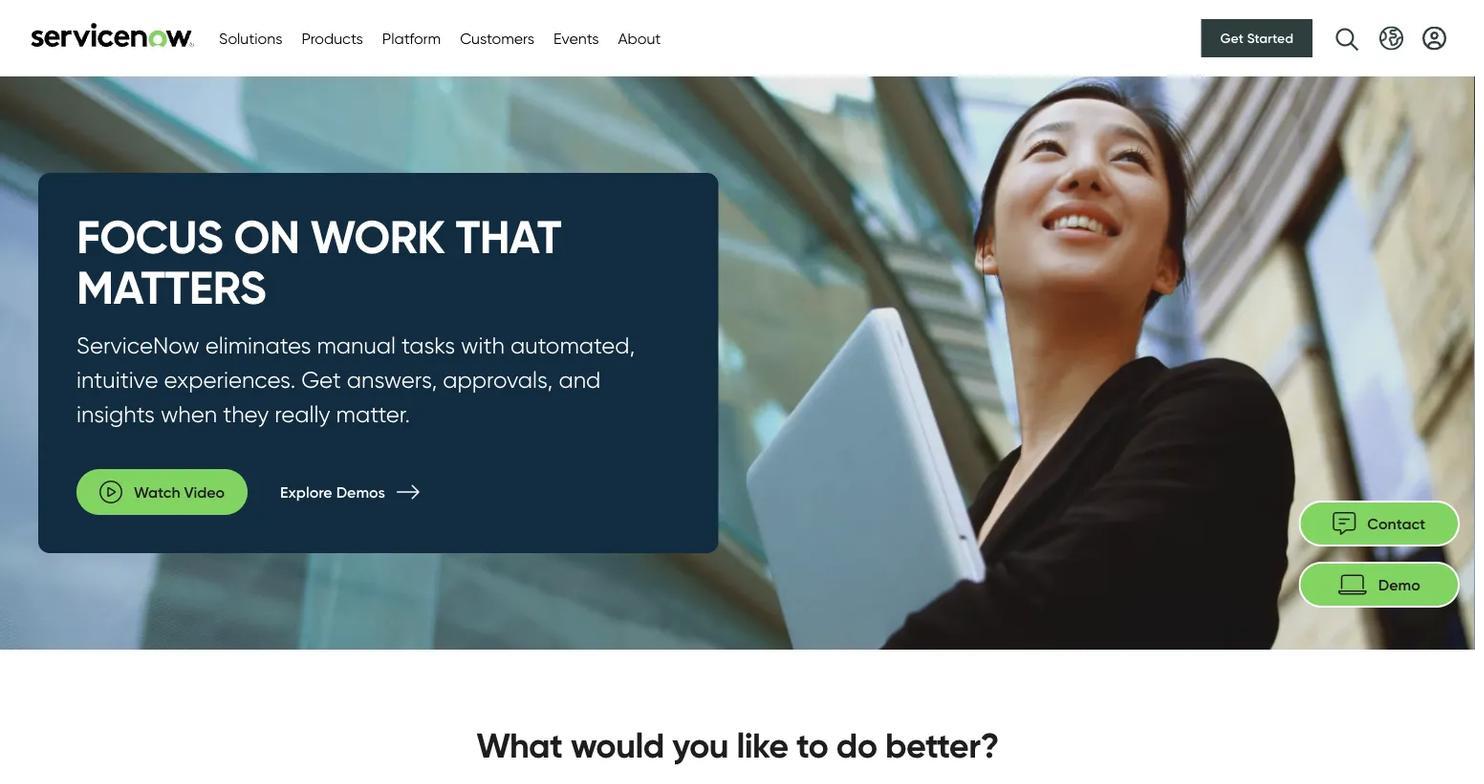 Task type: locate. For each thing, give the bounding box(es) containing it.
customers button
[[460, 27, 534, 50]]

customers
[[460, 29, 534, 47]]

solutions button
[[219, 27, 282, 50]]

products button
[[302, 27, 363, 50]]

solutions
[[219, 29, 282, 47]]

servicenow image
[[29, 22, 196, 47]]

started
[[1247, 30, 1293, 46]]

get started
[[1220, 30, 1293, 46]]

products
[[302, 29, 363, 47]]



Task type: vqa. For each thing, say whether or not it's contained in the screenshot.
Banner within the CUSTOMER Banner Health
no



Task type: describe. For each thing, give the bounding box(es) containing it.
get
[[1220, 30, 1244, 46]]

platform button
[[382, 27, 441, 50]]

events
[[554, 29, 599, 47]]

get started link
[[1201, 19, 1313, 57]]

platform
[[382, 29, 441, 47]]

go to servicenow account image
[[1423, 26, 1446, 50]]

about button
[[618, 27, 661, 50]]

about
[[618, 29, 661, 47]]

events button
[[554, 27, 599, 50]]



